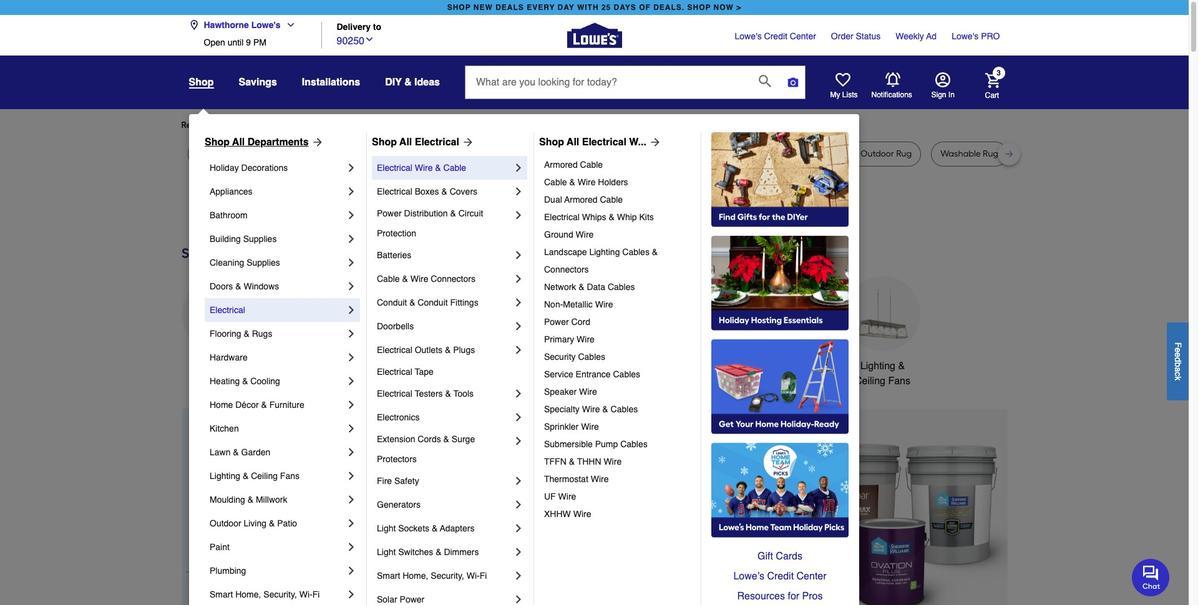 Task type: locate. For each thing, give the bounding box(es) containing it.
all for shop all electrical
[[400, 137, 412, 148]]

cable up the dual
[[545, 177, 567, 187]]

0 vertical spatial fi
[[480, 571, 487, 581]]

roth up armored cable
[[536, 149, 554, 159]]

uf
[[545, 492, 556, 502]]

power up primary
[[545, 317, 569, 327]]

1 horizontal spatial security,
[[431, 571, 464, 581]]

recommended searches for you
[[181, 120, 310, 131]]

solar power link
[[377, 588, 513, 606]]

outdoor inside outdoor tools & equipment
[[563, 361, 599, 372]]

0 horizontal spatial decorations
[[241, 163, 288, 173]]

2 washable from the left
[[941, 149, 981, 159]]

2 and from the left
[[643, 149, 659, 159]]

cables up tffn & thhn wire link
[[621, 440, 648, 450]]

specialty wire & cables
[[545, 405, 638, 415]]

2 light from the top
[[377, 548, 396, 558]]

electrical up ground
[[545, 212, 580, 222]]

0 vertical spatial smart home, security, wi-fi
[[377, 571, 487, 581]]

3 all from the left
[[567, 137, 580, 148]]

0 horizontal spatial ceiling
[[251, 471, 278, 481]]

get your home holiday-ready. image
[[712, 340, 849, 435]]

1 all from the left
[[232, 137, 245, 148]]

0 horizontal spatial fi
[[313, 590, 320, 600]]

chevron right image for electrical boxes & covers
[[513, 185, 525, 198]]

wire for speaker
[[579, 387, 597, 397]]

shop up allen and roth area rug
[[540, 137, 564, 148]]

conduit up doorbells
[[377, 298, 407, 308]]

2 allen from the left
[[621, 149, 641, 159]]

decorations inside button
[[382, 376, 435, 387]]

conduit down the cable & wire connectors
[[418, 298, 448, 308]]

windows
[[244, 282, 279, 292]]

arrow right image inside 'shop all electrical' link
[[460, 136, 475, 149]]

1 vertical spatial ceiling
[[251, 471, 278, 481]]

installations
[[302, 77, 360, 88]]

hawthorne lowe's button
[[189, 12, 301, 37]]

1 vertical spatial home
[[210, 400, 233, 410]]

armored down cable & wire holders
[[565, 195, 598, 205]]

electrical inside 'shop all electrical' link
[[415, 137, 460, 148]]

sprinkler
[[545, 422, 579, 432]]

home, down plumbing
[[236, 590, 261, 600]]

resources for pros
[[738, 591, 823, 603]]

0 horizontal spatial allen
[[496, 149, 515, 159]]

bathroom button
[[656, 277, 731, 374]]

lowe's home improvement logo image
[[567, 8, 622, 63]]

0 vertical spatial smart
[[760, 361, 787, 372]]

outdoor
[[563, 361, 599, 372], [210, 519, 241, 529]]

2 vertical spatial smart
[[210, 590, 233, 600]]

wire for electrical
[[415, 163, 433, 173]]

arrow right image
[[309, 136, 324, 149], [460, 136, 475, 149], [985, 518, 998, 531]]

my lists
[[831, 91, 858, 99]]

washable area rug
[[726, 149, 805, 159]]

2 shop from the left
[[688, 3, 711, 12]]

all down recommended searches for you on the top
[[232, 137, 245, 148]]

lighting & ceiling fans inside 'lighting & ceiling fans' button
[[855, 361, 911, 387]]

supplies up windows
[[247, 258, 280, 268]]

0 vertical spatial light
[[377, 524, 396, 534]]

electrical inside electrical boxes & covers link
[[377, 187, 413, 197]]

tffn & thhn wire
[[545, 457, 622, 467]]

wire up boxes
[[415, 163, 433, 173]]

primary wire
[[545, 335, 595, 345]]

1 horizontal spatial area
[[556, 149, 575, 159]]

3 shop from the left
[[540, 137, 564, 148]]

5x8
[[215, 149, 228, 159]]

electrical up flooring
[[210, 305, 245, 315]]

power for power cord
[[545, 317, 569, 327]]

chevron right image for batteries
[[513, 249, 525, 262]]

shop all electrical w... link
[[540, 135, 662, 150]]

smart home, security, wi-fi
[[377, 571, 487, 581], [210, 590, 320, 600]]

1 vertical spatial bathroom
[[672, 361, 715, 372]]

cable down holders
[[600, 195, 623, 205]]

supplies for cleaning supplies
[[247, 258, 280, 268]]

outdoor living & patio link
[[210, 512, 345, 536]]

for up scroll to item #5 "image"
[[788, 591, 800, 603]]

0 vertical spatial home
[[790, 361, 816, 372]]

armored cable
[[545, 160, 603, 170]]

kitchen inside button
[[468, 361, 501, 372]]

0 horizontal spatial shop
[[205, 137, 230, 148]]

chevron down image
[[365, 34, 375, 44]]

electrical inside electrical wire & cable "link"
[[377, 163, 413, 173]]

rug rug
[[257, 149, 290, 159]]

lowe's left pro at the right top of the page
[[952, 31, 979, 41]]

credit up resources for pros link
[[768, 571, 794, 583]]

e up d
[[1174, 348, 1184, 353]]

0 vertical spatial fans
[[889, 376, 911, 387]]

all
[[232, 137, 245, 148], [400, 137, 412, 148], [567, 137, 580, 148]]

armored
[[545, 160, 578, 170], [565, 195, 598, 205]]

you up shop all electrical
[[406, 120, 421, 131]]

0 vertical spatial supplies
[[243, 234, 277, 244]]

roth up the cable & wire holders link
[[661, 149, 679, 159]]

electrical inside shop all electrical w... link
[[582, 137, 627, 148]]

shop left the new
[[448, 3, 471, 12]]

appliances up heating
[[194, 361, 243, 372]]

electrical inside electrical whips & whip kits link
[[545, 212, 580, 222]]

rug right arrow right icon
[[681, 149, 697, 159]]

rug down shop all electrical w...
[[577, 149, 593, 159]]

1 vertical spatial supplies
[[247, 258, 280, 268]]

decorations down "christmas"
[[382, 376, 435, 387]]

security cables
[[545, 352, 606, 362]]

1 vertical spatial smart
[[377, 571, 400, 581]]

1 horizontal spatial washable
[[941, 149, 981, 159]]

2 horizontal spatial area
[[768, 149, 787, 159]]

fi down "plumbing" "link" on the left bottom of page
[[313, 590, 320, 600]]

heating
[[210, 377, 240, 387]]

lighting & ceiling fans inside lighting & ceiling fans link
[[210, 471, 300, 481]]

kitchen for kitchen faucets
[[468, 361, 501, 372]]

connectors
[[545, 265, 589, 275], [431, 274, 476, 284]]

chevron right image for electrical wire & cable
[[513, 162, 525, 174]]

2 horizontal spatial smart
[[760, 361, 787, 372]]

electrical inside electrical tape link
[[377, 367, 413, 377]]

security, up "solar power" link
[[431, 571, 464, 581]]

e up b
[[1174, 353, 1184, 357]]

credit for lowe's
[[768, 571, 794, 583]]

1 horizontal spatial outdoor
[[563, 361, 599, 372]]

electrical for electrical
[[210, 305, 245, 315]]

ground wire
[[545, 230, 594, 240]]

for up departments
[[282, 120, 293, 131]]

1 horizontal spatial home,
[[403, 571, 429, 581]]

rug down shop all departments
[[257, 149, 273, 159]]

service entrance cables link
[[545, 366, 692, 383]]

1 vertical spatial appliances
[[194, 361, 243, 372]]

paint link
[[210, 536, 345, 559]]

0 horizontal spatial home,
[[236, 590, 261, 600]]

1 vertical spatial credit
[[768, 571, 794, 583]]

electrical down recommended searches for you heading
[[582, 137, 627, 148]]

0 horizontal spatial security,
[[264, 590, 297, 600]]

wire for specialty
[[582, 405, 600, 415]]

credit up the search icon on the top
[[765, 31, 788, 41]]

0 horizontal spatial tools
[[454, 389, 474, 399]]

rug right outdoor
[[897, 149, 912, 159]]

appliances button
[[181, 277, 256, 374]]

0 vertical spatial lighting
[[590, 247, 620, 257]]

lighting & ceiling fans button
[[846, 277, 921, 389]]

1 vertical spatial wi-
[[300, 590, 313, 600]]

0 horizontal spatial wi-
[[300, 590, 313, 600]]

appliances link
[[210, 180, 345, 204]]

lowe's up pm
[[251, 20, 281, 30]]

scroll to item #5 image
[[762, 604, 794, 606]]

solar power
[[377, 595, 425, 605]]

kitchen for kitchen
[[210, 424, 239, 434]]

plumbing
[[210, 566, 246, 576]]

supplies up cleaning supplies
[[243, 234, 277, 244]]

whip
[[617, 212, 637, 222]]

location image
[[189, 20, 199, 30]]

0 horizontal spatial lighting & ceiling fans
[[210, 471, 300, 481]]

allen right desk
[[496, 149, 515, 159]]

all up furniture
[[400, 137, 412, 148]]

you left more
[[295, 120, 310, 131]]

1 you from the left
[[295, 120, 310, 131]]

1 horizontal spatial arrow right image
[[460, 136, 475, 149]]

0 vertical spatial decorations
[[241, 163, 288, 173]]

2 area from the left
[[556, 149, 575, 159]]

1 vertical spatial outdoor
[[210, 519, 241, 529]]

1 vertical spatial fans
[[280, 471, 300, 481]]

bathroom link
[[210, 204, 345, 227]]

1 roth from the left
[[536, 149, 554, 159]]

outdoor for outdoor tools & equipment
[[563, 361, 599, 372]]

smart home, security, wi-fi for the rightmost smart home, security, wi-fi link
[[377, 571, 487, 581]]

chevron right image for smart home, security, wi-fi
[[345, 589, 358, 601]]

wire down specialty wire & cables
[[581, 422, 599, 432]]

all for shop all departments
[[232, 137, 245, 148]]

rug left the 5x8
[[197, 149, 213, 159]]

tools up equipment
[[602, 361, 625, 372]]

wire right the uf
[[559, 492, 577, 502]]

& inside landscape lighting cables & connectors
[[652, 247, 658, 257]]

switches
[[399, 548, 434, 558]]

and
[[518, 149, 534, 159], [643, 149, 659, 159]]

rug left indoor
[[789, 149, 805, 159]]

1 horizontal spatial decorations
[[382, 376, 435, 387]]

electrical wire & cable link
[[377, 156, 513, 180]]

wire right xhhw
[[574, 510, 592, 520]]

0 vertical spatial wi-
[[467, 571, 480, 581]]

camera image
[[787, 76, 800, 89]]

electrical left tape
[[377, 367, 413, 377]]

1 horizontal spatial smart home, security, wi-fi
[[377, 571, 487, 581]]

electrical for electrical outlets & plugs
[[377, 345, 413, 355]]

holders
[[598, 177, 629, 187]]

0 vertical spatial tools
[[602, 361, 625, 372]]

chevron right image for extension cords & surge protectors
[[513, 435, 525, 448]]

open
[[204, 37, 225, 47]]

all for shop all electrical w...
[[567, 137, 580, 148]]

1 horizontal spatial tools
[[602, 361, 625, 372]]

pros
[[803, 591, 823, 603]]

power right solar
[[400, 595, 425, 605]]

electrical inside electrical outlets & plugs link
[[377, 345, 413, 355]]

primary wire link
[[545, 331, 692, 348]]

wire up sprinkler wire
[[582, 405, 600, 415]]

0 horizontal spatial you
[[295, 120, 310, 131]]

dual armored cable
[[545, 195, 623, 205]]

outdoor tools & equipment button
[[561, 277, 636, 389]]

chevron right image for cable & wire connectors
[[513, 273, 525, 285]]

electrical up "christmas"
[[377, 345, 413, 355]]

sign
[[932, 91, 947, 99]]

conduit & conduit fittings link
[[377, 291, 513, 315]]

power distribution & circuit protection link
[[377, 204, 513, 244]]

home, down "switches"
[[403, 571, 429, 581]]

heating & cooling
[[210, 377, 280, 387]]

0 vertical spatial center
[[790, 31, 817, 41]]

2 shop from the left
[[372, 137, 397, 148]]

chevron down image
[[281, 20, 296, 30]]

a
[[1174, 367, 1184, 372]]

2 rug from the left
[[257, 149, 273, 159]]

kitchen faucets button
[[466, 277, 541, 374]]

cable
[[580, 160, 603, 170], [444, 163, 467, 173], [545, 177, 567, 187], [600, 195, 623, 205], [377, 274, 400, 284]]

all inside shop all departments link
[[232, 137, 245, 148]]

1 washable from the left
[[726, 149, 766, 159]]

0 horizontal spatial conduit
[[377, 298, 407, 308]]

wire down data
[[596, 300, 613, 310]]

all inside shop all electrical w... link
[[567, 137, 580, 148]]

electronics link
[[377, 406, 513, 430]]

2 you from the left
[[406, 120, 421, 131]]

rug down cart
[[984, 149, 999, 159]]

0 horizontal spatial shop
[[448, 3, 471, 12]]

1 e from the top
[[1174, 348, 1184, 353]]

electrical for electrical boxes & covers
[[377, 187, 413, 197]]

hawthorne
[[204, 20, 249, 30]]

1 horizontal spatial smart
[[377, 571, 400, 581]]

shop all departments link
[[205, 135, 324, 150]]

wire up thermostat wire link
[[604, 457, 622, 467]]

electrical inside the electrical testers & tools link
[[377, 389, 413, 399]]

power inside power distribution & circuit protection
[[377, 209, 402, 219]]

1 vertical spatial power
[[545, 317, 569, 327]]

appliances down holiday
[[210, 187, 253, 197]]

chevron right image for lawn & garden
[[345, 446, 358, 459]]

center up pros
[[797, 571, 827, 583]]

wire down thhn
[[591, 475, 609, 485]]

arrow right image
[[647, 136, 662, 149]]

electrical up desk
[[415, 137, 460, 148]]

appliances inside button
[[194, 361, 243, 372]]

tools inside outdoor tools & equipment
[[602, 361, 625, 372]]

tffn
[[545, 457, 567, 467]]

1 vertical spatial kitchen
[[210, 424, 239, 434]]

washable rug
[[941, 149, 999, 159]]

wire for primary
[[577, 335, 595, 345]]

wi- down dimmers
[[467, 571, 480, 581]]

to
[[373, 22, 382, 32]]

rug down departments
[[275, 149, 290, 159]]

cables down ground wire link
[[623, 247, 650, 257]]

cable down desk
[[444, 163, 467, 173]]

electrical wire & cable
[[377, 163, 467, 173]]

0 vertical spatial credit
[[765, 31, 788, 41]]

2 horizontal spatial shop
[[540, 137, 564, 148]]

security, down "plumbing" "link" on the left bottom of page
[[264, 590, 297, 600]]

light down generators
[[377, 524, 396, 534]]

connectors down the landscape
[[545, 265, 589, 275]]

chevron right image for plumbing
[[345, 565, 358, 578]]

shop up the 5x8
[[205, 137, 230, 148]]

0 horizontal spatial lighting
[[210, 471, 240, 481]]

kitchen up lawn
[[210, 424, 239, 434]]

1 horizontal spatial all
[[400, 137, 412, 148]]

chevron right image for building supplies
[[345, 233, 358, 245]]

dual armored cable link
[[545, 191, 692, 209]]

&
[[405, 77, 412, 88], [435, 163, 441, 173], [570, 177, 576, 187], [442, 187, 448, 197], [451, 209, 456, 219], [609, 212, 615, 222], [652, 247, 658, 257], [402, 274, 408, 284], [236, 282, 241, 292], [579, 282, 585, 292], [410, 298, 416, 308], [244, 329, 250, 339], [445, 345, 451, 355], [628, 361, 634, 372], [899, 361, 905, 372], [242, 377, 248, 387], [445, 389, 451, 399], [261, 400, 267, 410], [603, 405, 609, 415], [444, 435, 450, 445], [233, 448, 239, 458], [569, 457, 575, 467], [243, 471, 249, 481], [248, 495, 254, 505], [269, 519, 275, 529], [432, 524, 438, 534], [436, 548, 442, 558]]

power for power distribution & circuit protection
[[377, 209, 402, 219]]

searches
[[243, 120, 280, 131]]

you for more suggestions for you
[[406, 120, 421, 131]]

wire down cord
[[577, 335, 595, 345]]

rug
[[197, 149, 213, 159], [257, 149, 273, 159], [275, 149, 290, 159], [340, 149, 356, 159], [577, 149, 593, 159], [681, 149, 697, 159], [789, 149, 805, 159], [897, 149, 912, 159], [984, 149, 999, 159]]

light inside "link"
[[377, 524, 396, 534]]

chevron right image for home décor & furniture
[[345, 399, 358, 411]]

security,
[[431, 571, 464, 581], [264, 590, 297, 600]]

0 horizontal spatial washable
[[726, 149, 766, 159]]

1 horizontal spatial kitchen
[[468, 361, 501, 372]]

primary
[[545, 335, 575, 345]]

smart home, security, wi-fi link down paint link
[[210, 583, 345, 606]]

1 horizontal spatial lighting
[[590, 247, 620, 257]]

decorations for holiday
[[241, 163, 288, 173]]

chevron right image
[[513, 162, 525, 174], [345, 185, 358, 198], [513, 185, 525, 198], [513, 249, 525, 262], [345, 257, 358, 269], [513, 273, 525, 285], [513, 297, 525, 309], [345, 304, 358, 317], [513, 320, 525, 333], [345, 328, 358, 340], [513, 344, 525, 357], [345, 375, 358, 388], [513, 388, 525, 400], [345, 399, 358, 411], [345, 470, 358, 483], [345, 494, 358, 506], [513, 499, 525, 511], [345, 541, 358, 554], [513, 570, 525, 583]]

wire inside "link"
[[415, 163, 433, 173]]

0 vertical spatial ceiling
[[855, 376, 886, 387]]

and for allen and roth rug
[[643, 149, 659, 159]]

wire down whips
[[576, 230, 594, 240]]

light for light switches & dimmers
[[377, 548, 396, 558]]

smart home, security, wi-fi down "plumbing" "link" on the left bottom of page
[[210, 590, 320, 600]]

1 horizontal spatial and
[[643, 149, 659, 159]]

decorations down rug rug
[[241, 163, 288, 173]]

None search field
[[465, 66, 806, 111]]

2 roth from the left
[[661, 149, 679, 159]]

electrical up electronics
[[377, 389, 413, 399]]

lowe's home improvement notification center image
[[886, 72, 901, 87]]

lowe's down > at right top
[[735, 31, 762, 41]]

lowe's for lowe's credit center
[[735, 31, 762, 41]]

lighting inside landscape lighting cables & connectors
[[590, 247, 620, 257]]

electrical inside electrical link
[[210, 305, 245, 315]]

1 horizontal spatial shop
[[372, 137, 397, 148]]

0 vertical spatial home,
[[403, 571, 429, 581]]

0 horizontal spatial bathroom
[[210, 210, 248, 220]]

washable for washable rug
[[941, 149, 981, 159]]

wi- for the rightmost smart home, security, wi-fi link
[[467, 571, 480, 581]]

light left "switches"
[[377, 548, 396, 558]]

kitchen faucets
[[468, 361, 539, 372]]

2 vertical spatial lighting
[[210, 471, 240, 481]]

entrance
[[576, 370, 611, 380]]

all up armored cable
[[567, 137, 580, 148]]

0 horizontal spatial lowe's
[[251, 20, 281, 30]]

0 vertical spatial kitchen
[[468, 361, 501, 372]]

smart home, security, wi-fi down light switches & dimmers
[[377, 571, 487, 581]]

chevron right image
[[345, 162, 358, 174], [345, 209, 358, 222], [513, 209, 525, 222], [345, 233, 358, 245], [345, 280, 358, 293], [345, 352, 358, 364], [513, 411, 525, 424], [345, 423, 358, 435], [513, 435, 525, 448], [345, 446, 358, 459], [513, 475, 525, 488], [345, 518, 358, 530], [513, 523, 525, 535], [513, 546, 525, 559], [345, 565, 358, 578], [345, 589, 358, 601], [513, 594, 525, 606]]

for up shop all electrical
[[393, 120, 404, 131]]

furniture
[[270, 400, 305, 410]]

shop left now
[[688, 3, 711, 12]]

& inside button
[[899, 361, 905, 372]]

0 horizontal spatial smart
[[210, 590, 233, 600]]

electrical left boxes
[[377, 187, 413, 197]]

center left order
[[790, 31, 817, 41]]

& inside outdoor tools & equipment
[[628, 361, 634, 372]]

1 vertical spatial decorations
[[382, 376, 435, 387]]

diy & ideas
[[385, 77, 440, 88]]

outdoor for outdoor living & patio
[[210, 519, 241, 529]]

0 horizontal spatial area
[[319, 149, 338, 159]]

1 allen from the left
[[496, 149, 515, 159]]

25
[[602, 3, 611, 12]]

cart
[[986, 91, 1000, 100]]

electrical down furniture
[[377, 163, 413, 173]]

0 vertical spatial outdoor
[[563, 361, 599, 372]]

smart home button
[[751, 277, 826, 374]]

christmas
[[386, 361, 431, 372]]

1 horizontal spatial connectors
[[545, 265, 589, 275]]

kitchen down plugs
[[468, 361, 501, 372]]

christmas decorations button
[[371, 277, 446, 389]]

rug down more
[[340, 149, 356, 159]]

area rug
[[319, 149, 356, 159]]

gift cards
[[758, 551, 803, 563]]

shop down more suggestions for you link
[[372, 137, 397, 148]]

0 vertical spatial power
[[377, 209, 402, 219]]

circuit
[[459, 209, 484, 219]]

smart home, security, wi-fi link down light switches & dimmers
[[377, 564, 513, 588]]

1 and from the left
[[518, 149, 534, 159]]

1 horizontal spatial shop
[[688, 3, 711, 12]]

3 area from the left
[[768, 149, 787, 159]]

1 horizontal spatial lowe's
[[735, 31, 762, 41]]

batteries link
[[377, 244, 513, 267]]

fire safety
[[377, 476, 419, 486]]

cable & wire connectors
[[377, 274, 476, 284]]

supplies
[[243, 234, 277, 244], [247, 258, 280, 268]]

shop for shop all departments
[[205, 137, 230, 148]]

1 horizontal spatial home
[[790, 361, 816, 372]]

0 vertical spatial security,
[[431, 571, 464, 581]]

1 horizontal spatial bathroom
[[672, 361, 715, 372]]

holiday decorations link
[[210, 156, 345, 180]]

0 horizontal spatial all
[[232, 137, 245, 148]]

cables up service entrance cables
[[579, 352, 606, 362]]

1 vertical spatial smart home, security, wi-fi
[[210, 590, 320, 600]]

chevron right image for doors & windows
[[345, 280, 358, 293]]

wire down equipment
[[579, 387, 597, 397]]

cleaning supplies
[[210, 258, 280, 268]]

1 vertical spatial center
[[797, 571, 827, 583]]

2 all from the left
[[400, 137, 412, 148]]

armored down allen and roth area rug
[[545, 160, 578, 170]]

outdoor inside outdoor living & patio link
[[210, 519, 241, 529]]

7 rug from the left
[[789, 149, 805, 159]]

tools down electrical tape link
[[454, 389, 474, 399]]

1 shop from the left
[[205, 137, 230, 148]]

ad
[[927, 31, 937, 41]]

chat invite button image
[[1133, 559, 1171, 597]]

smart inside smart home button
[[760, 361, 787, 372]]

1 horizontal spatial conduit
[[418, 298, 448, 308]]

1 light from the top
[[377, 524, 396, 534]]

chevron right image for lighting & ceiling fans
[[345, 470, 358, 483]]

2 horizontal spatial lowe's
[[952, 31, 979, 41]]

power up protection
[[377, 209, 402, 219]]

bathroom inside button
[[672, 361, 715, 372]]

chevron right image for smart home, security, wi-fi
[[513, 570, 525, 583]]

electrical for electrical tape
[[377, 367, 413, 377]]

0 vertical spatial bathroom
[[210, 210, 248, 220]]

all inside 'shop all electrical' link
[[400, 137, 412, 148]]

chevron right image for hardware
[[345, 352, 358, 364]]

1 vertical spatial home,
[[236, 590, 261, 600]]

chevron right image for heating & cooling
[[345, 375, 358, 388]]

0 horizontal spatial smart home, security, wi-fi
[[210, 590, 320, 600]]

electrical boxes & covers link
[[377, 180, 513, 204]]

allen down w...
[[621, 149, 641, 159]]

arrow right image inside shop all departments link
[[309, 136, 324, 149]]

lowe's home improvement account image
[[936, 72, 951, 87]]

lowe's inside button
[[251, 20, 281, 30]]

connectors up conduit & conduit fittings link
[[431, 274, 476, 284]]

0 horizontal spatial for
[[282, 120, 293, 131]]

90250 button
[[337, 32, 375, 48]]

wi- down "plumbing" "link" on the left bottom of page
[[300, 590, 313, 600]]

2 horizontal spatial lighting
[[861, 361, 896, 372]]

fi up "solar power" link
[[480, 571, 487, 581]]

f
[[1174, 342, 1184, 348]]

0 vertical spatial lighting & ceiling fans
[[855, 361, 911, 387]]

90250
[[337, 35, 365, 47]]

& inside power distribution & circuit protection
[[451, 209, 456, 219]]

lowe's
[[251, 20, 281, 30], [735, 31, 762, 41], [952, 31, 979, 41]]

you for recommended searches for you
[[295, 120, 310, 131]]

testers
[[415, 389, 443, 399]]

1 horizontal spatial ceiling
[[855, 376, 886, 387]]

lists
[[843, 91, 858, 99]]

fans inside button
[[889, 376, 911, 387]]

1 horizontal spatial for
[[393, 120, 404, 131]]

1 vertical spatial light
[[377, 548, 396, 558]]



Task type: vqa. For each thing, say whether or not it's contained in the screenshot.
third 60639 from the right
no



Task type: describe. For each thing, give the bounding box(es) containing it.
chevron right image for solar power
[[513, 594, 525, 606]]

arrow left image
[[414, 518, 426, 531]]

chevron right image for holiday decorations
[[345, 162, 358, 174]]

allen and roth area rug
[[496, 149, 593, 159]]

smart for the leftmost smart home, security, wi-fi link
[[210, 590, 233, 600]]

credit for lowe's
[[765, 31, 788, 41]]

heating & cooling link
[[210, 370, 345, 393]]

center for lowe's credit center
[[790, 31, 817, 41]]

shop 25 days of deals by category image
[[181, 243, 1008, 264]]

adapters
[[440, 524, 475, 534]]

2 vertical spatial power
[[400, 595, 425, 605]]

2 e from the top
[[1174, 353, 1184, 357]]

fire safety link
[[377, 470, 513, 493]]

chevron right image for moulding & millwork
[[345, 494, 358, 506]]

0 horizontal spatial home
[[210, 400, 233, 410]]

cable & wire holders
[[545, 177, 629, 187]]

dual
[[545, 195, 562, 205]]

flooring
[[210, 329, 241, 339]]

chevron right image for electrical outlets & plugs
[[513, 344, 525, 357]]

extension cords & surge protectors link
[[377, 430, 513, 470]]

for for suggestions
[[393, 120, 404, 131]]

electrical boxes & covers
[[377, 187, 478, 197]]

& inside 'extension cords & surge protectors'
[[444, 435, 450, 445]]

christmas decorations
[[382, 361, 435, 387]]

lawn & garden
[[210, 448, 271, 458]]

2 horizontal spatial for
[[788, 591, 800, 603]]

wire for xhhw
[[574, 510, 592, 520]]

ground
[[545, 230, 574, 240]]

shop new deals every day with 25 days of deals. shop now > link
[[445, 0, 744, 15]]

sign in
[[932, 91, 955, 99]]

allen and roth rug
[[621, 149, 697, 159]]

solar
[[377, 595, 398, 605]]

0 vertical spatial armored
[[545, 160, 578, 170]]

speaker wire link
[[545, 383, 692, 401]]

chevron right image for doorbells
[[513, 320, 525, 333]]

new
[[474, 3, 493, 12]]

shop
[[189, 77, 214, 88]]

safety
[[395, 476, 419, 486]]

home, for the rightmost smart home, security, wi-fi link
[[403, 571, 429, 581]]

0 horizontal spatial fans
[[280, 471, 300, 481]]

chevron right image for light sockets & adapters
[[513, 523, 525, 535]]

electrical outlets & plugs link
[[377, 338, 513, 362]]

extension
[[377, 435, 416, 445]]

roth for area
[[536, 149, 554, 159]]

1 vertical spatial tools
[[454, 389, 474, 399]]

gift cards link
[[712, 547, 849, 567]]

living
[[244, 519, 267, 529]]

chevron right image for generators
[[513, 499, 525, 511]]

service
[[545, 370, 574, 380]]

security cables link
[[545, 348, 692, 366]]

chevron right image for bathroom
[[345, 209, 358, 222]]

plugs
[[453, 345, 475, 355]]

decorations for christmas
[[382, 376, 435, 387]]

1 rug from the left
[[197, 149, 213, 159]]

shop button
[[189, 76, 214, 89]]

1 conduit from the left
[[377, 298, 407, 308]]

pump
[[596, 440, 618, 450]]

arrow right image for shop all electrical
[[460, 136, 475, 149]]

resources
[[738, 591, 786, 603]]

chevron right image for paint
[[345, 541, 358, 554]]

wire up dual armored cable on the top of page
[[578, 177, 596, 187]]

xhhw
[[545, 510, 571, 520]]

for for searches
[[282, 120, 293, 131]]

xhhw wire link
[[545, 506, 692, 523]]

moulding
[[210, 495, 245, 505]]

and for allen and roth area rug
[[518, 149, 534, 159]]

cable down batteries
[[377, 274, 400, 284]]

lowe's
[[734, 571, 765, 583]]

3 rug from the left
[[275, 149, 290, 159]]

1 vertical spatial security,
[[264, 590, 297, 600]]

1 shop from the left
[[448, 3, 471, 12]]

free same-day delivery when you order 1 gallon or more of paint by 2 p m. image
[[403, 409, 1008, 606]]

1 horizontal spatial smart home, security, wi-fi link
[[377, 564, 513, 588]]

equipment
[[575, 376, 622, 387]]

lowe's credit center link
[[735, 30, 817, 42]]

chevron right image for conduit & conduit fittings
[[513, 297, 525, 309]]

shop for shop all electrical w...
[[540, 137, 564, 148]]

electrical for electrical whips & whip kits
[[545, 212, 580, 222]]

now
[[714, 3, 734, 12]]

thermostat wire link
[[545, 471, 692, 488]]

doors
[[210, 282, 233, 292]]

protectors
[[377, 455, 417, 465]]

chevron right image for fire safety
[[513, 475, 525, 488]]

0 horizontal spatial connectors
[[431, 274, 476, 284]]

0 vertical spatial appliances
[[210, 187, 253, 197]]

light for light sockets & adapters
[[377, 524, 396, 534]]

wire up "conduit & conduit fittings"
[[411, 274, 429, 284]]

search image
[[759, 75, 772, 87]]

lowe's home team holiday picks. image
[[712, 443, 849, 538]]

non-metallic wire
[[545, 300, 613, 310]]

arrow right image for shop all departments
[[309, 136, 324, 149]]

lowe's wishes you and your family a happy hanukkah. image
[[181, 199, 1008, 230]]

delivery
[[337, 22, 371, 32]]

building
[[210, 234, 241, 244]]

my
[[831, 91, 841, 99]]

wire for sprinkler
[[581, 422, 599, 432]]

lowe's for lowe's pro
[[952, 31, 979, 41]]

conduit & conduit fittings
[[377, 298, 479, 308]]

chevron right image for power distribution & circuit protection
[[513, 209, 525, 222]]

wire for ground
[[576, 230, 594, 240]]

center for lowe's credit center
[[797, 571, 827, 583]]

tape
[[415, 367, 434, 377]]

shop for shop all electrical
[[372, 137, 397, 148]]

boxes
[[415, 187, 439, 197]]

allen for allen and roth area rug
[[496, 149, 515, 159]]

faucets
[[504, 361, 539, 372]]

outdoor tools & equipment
[[563, 361, 634, 387]]

fire
[[377, 476, 392, 486]]

garden
[[241, 448, 271, 458]]

chevron right image for electronics
[[513, 411, 525, 424]]

service entrance cables
[[545, 370, 641, 380]]

electrical whips & whip kits link
[[545, 209, 692, 226]]

moulding & millwork
[[210, 495, 288, 505]]

25 days of deals. don't miss deals every day. same-day delivery on in-stock orders placed by 2 p m. image
[[181, 409, 383, 606]]

delivery to
[[337, 22, 382, 32]]

chevron right image for electrical testers & tools
[[513, 388, 525, 400]]

1 horizontal spatial fi
[[480, 571, 487, 581]]

4 rug from the left
[[340, 149, 356, 159]]

lowe's home improvement cart image
[[986, 73, 1001, 88]]

cable up cable & wire holders
[[580, 160, 603, 170]]

diy & ideas button
[[385, 71, 440, 94]]

chevron right image for light switches & dimmers
[[513, 546, 525, 559]]

smart for the rightmost smart home, security, wi-fi link
[[377, 571, 400, 581]]

uf wire
[[545, 492, 577, 502]]

find gifts for the diyer. image
[[712, 132, 849, 227]]

chevron right image for outdoor living & patio
[[345, 518, 358, 530]]

wire for uf
[[559, 492, 577, 502]]

electrical testers & tools
[[377, 389, 474, 399]]

cable & wire holders link
[[545, 174, 692, 191]]

8 rug from the left
[[897, 149, 912, 159]]

electrical for electrical wire & cable
[[377, 163, 413, 173]]

f e e d b a c k button
[[1168, 323, 1190, 401]]

allen for allen and roth rug
[[621, 149, 641, 159]]

2 horizontal spatial arrow right image
[[985, 518, 998, 531]]

wire for thermostat
[[591, 475, 609, 485]]

Search Query text field
[[466, 66, 749, 99]]

1 area from the left
[[319, 149, 338, 159]]

in
[[949, 91, 955, 99]]

ceiling inside button
[[855, 376, 886, 387]]

1 vertical spatial fi
[[313, 590, 320, 600]]

d
[[1174, 357, 1184, 362]]

chevron right image for flooring & rugs
[[345, 328, 358, 340]]

chevron right image for appliances
[[345, 185, 358, 198]]

home inside button
[[790, 361, 816, 372]]

holiday decorations
[[210, 163, 288, 173]]

recommended searches for you heading
[[181, 119, 1008, 132]]

cords
[[418, 435, 441, 445]]

shop all electrical link
[[372, 135, 475, 150]]

supplies for building supplies
[[243, 234, 277, 244]]

home, for the leftmost smart home, security, wi-fi link
[[236, 590, 261, 600]]

0 horizontal spatial smart home, security, wi-fi link
[[210, 583, 345, 606]]

cables down security cables link
[[613, 370, 641, 380]]

electrical tape link
[[377, 362, 525, 382]]

connectors inside landscape lighting cables & connectors
[[545, 265, 589, 275]]

2 conduit from the left
[[418, 298, 448, 308]]

cables up non-metallic wire link
[[608, 282, 635, 292]]

light sockets & adapters link
[[377, 517, 513, 541]]

cables inside landscape lighting cables & connectors
[[623, 247, 650, 257]]

light switches & dimmers
[[377, 548, 479, 558]]

lighting inside the lighting & ceiling fans
[[861, 361, 896, 372]]

electrical for electrical testers & tools
[[377, 389, 413, 399]]

diy
[[385, 77, 402, 88]]

security
[[545, 352, 576, 362]]

speaker
[[545, 387, 577, 397]]

electrical link
[[210, 298, 345, 322]]

resources for pros link
[[712, 587, 849, 606]]

roth for rug
[[661, 149, 679, 159]]

sign in button
[[932, 72, 955, 100]]

flooring & rugs link
[[210, 322, 345, 346]]

shop all electrical
[[372, 137, 460, 148]]

home décor & furniture
[[210, 400, 305, 410]]

chevron right image for electrical
[[345, 304, 358, 317]]

9 rug from the left
[[984, 149, 999, 159]]

fittings
[[451, 298, 479, 308]]

chevron right image for kitchen
[[345, 423, 358, 435]]

5 rug from the left
[[577, 149, 593, 159]]

holiday hosting essentials. image
[[712, 236, 849, 331]]

smart home, security, wi-fi for the leftmost smart home, security, wi-fi link
[[210, 590, 320, 600]]

lowe's pro link
[[952, 30, 1001, 42]]

chevron right image for cleaning supplies
[[345, 257, 358, 269]]

1 vertical spatial armored
[[565, 195, 598, 205]]

lowe's home improvement lists image
[[836, 72, 851, 87]]

light sockets & adapters
[[377, 524, 475, 534]]

shop new deals every day with 25 days of deals. shop now >
[[448, 3, 742, 12]]

lawn & garden link
[[210, 441, 345, 465]]

thhn
[[577, 457, 602, 467]]

weekly ad link
[[896, 30, 937, 42]]

wi- for the leftmost smart home, security, wi-fi link
[[300, 590, 313, 600]]

cable inside "link"
[[444, 163, 467, 173]]

washable for washable area rug
[[726, 149, 766, 159]]

sprinkler wire
[[545, 422, 599, 432]]

cables down 'speaker wire' link
[[611, 405, 638, 415]]

doors & windows
[[210, 282, 279, 292]]

millwork
[[256, 495, 288, 505]]

6 rug from the left
[[681, 149, 697, 159]]



